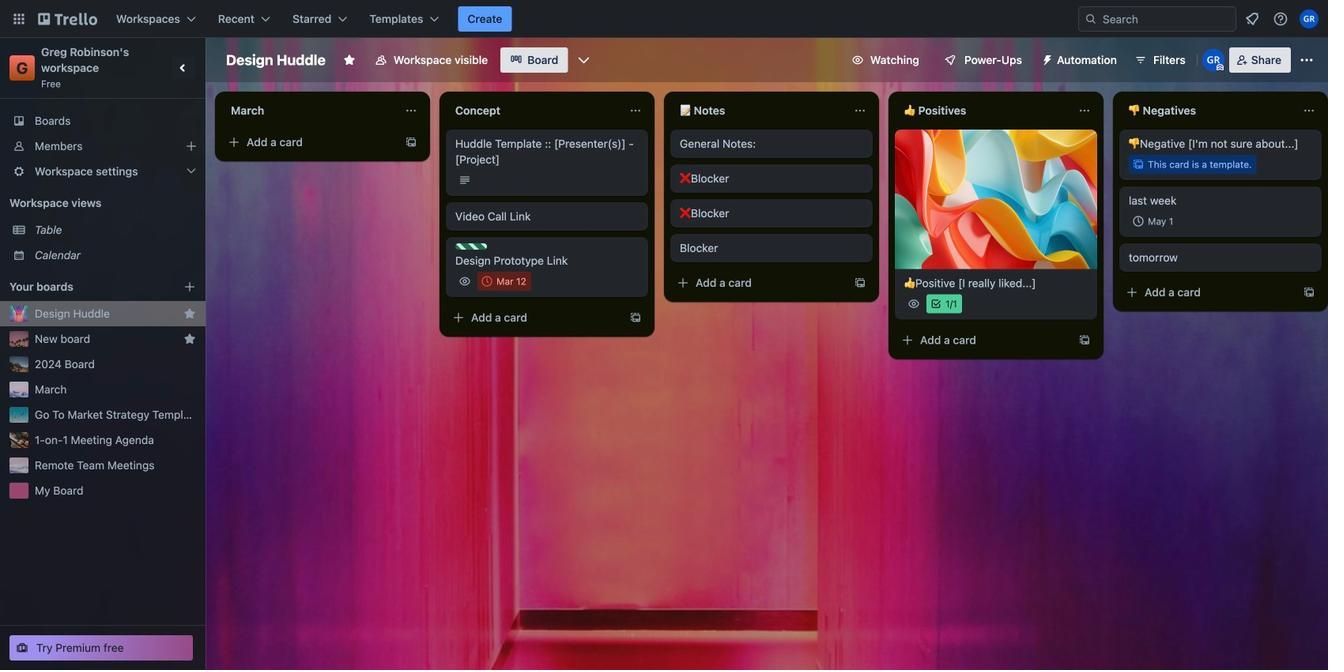 Task type: describe. For each thing, give the bounding box(es) containing it.
add board image
[[183, 281, 196, 293]]

back to home image
[[38, 6, 97, 32]]

0 notifications image
[[1243, 9, 1262, 28]]

your boards with 8 items element
[[9, 278, 160, 297]]

this member is an admin of this board. image
[[1217, 64, 1224, 71]]

Search field
[[1098, 8, 1236, 30]]



Task type: vqa. For each thing, say whether or not it's contained in the screenshot.
1st "Starred Icon" from the bottom of the page
yes



Task type: locate. For each thing, give the bounding box(es) containing it.
greg robinson (gregrobinson96) image
[[1203, 49, 1225, 71]]

show menu image
[[1299, 52, 1315, 68]]

star or unstar board image
[[343, 54, 356, 66]]

None checkbox
[[1129, 212, 1179, 231], [478, 272, 531, 291], [1129, 212, 1179, 231], [478, 272, 531, 291]]

search image
[[1085, 13, 1098, 25]]

1 starred icon image from the top
[[183, 308, 196, 320]]

color: green, title: none image
[[456, 244, 487, 250]]

sm image
[[1035, 47, 1057, 70]]

primary element
[[0, 0, 1329, 38]]

2 starred icon image from the top
[[183, 333, 196, 346]]

Board name text field
[[218, 47, 334, 73]]

create from template… image
[[405, 136, 418, 149], [854, 277, 867, 289], [1303, 286, 1316, 299], [1079, 334, 1091, 347]]

1 vertical spatial starred icon image
[[183, 333, 196, 346]]

None text field
[[671, 98, 848, 123], [1120, 98, 1297, 123], [671, 98, 848, 123], [1120, 98, 1297, 123]]

greg robinson (gregrobinson96) image
[[1300, 9, 1319, 28]]

0 vertical spatial starred icon image
[[183, 308, 196, 320]]

create from template… image
[[630, 312, 642, 324]]

workspace navigation collapse icon image
[[172, 57, 195, 79]]

customize views image
[[576, 52, 592, 68]]

open information menu image
[[1273, 11, 1289, 27]]

None text field
[[221, 98, 399, 123], [446, 98, 623, 123], [895, 98, 1072, 123], [221, 98, 399, 123], [446, 98, 623, 123], [895, 98, 1072, 123]]

starred icon image
[[183, 308, 196, 320], [183, 333, 196, 346]]



